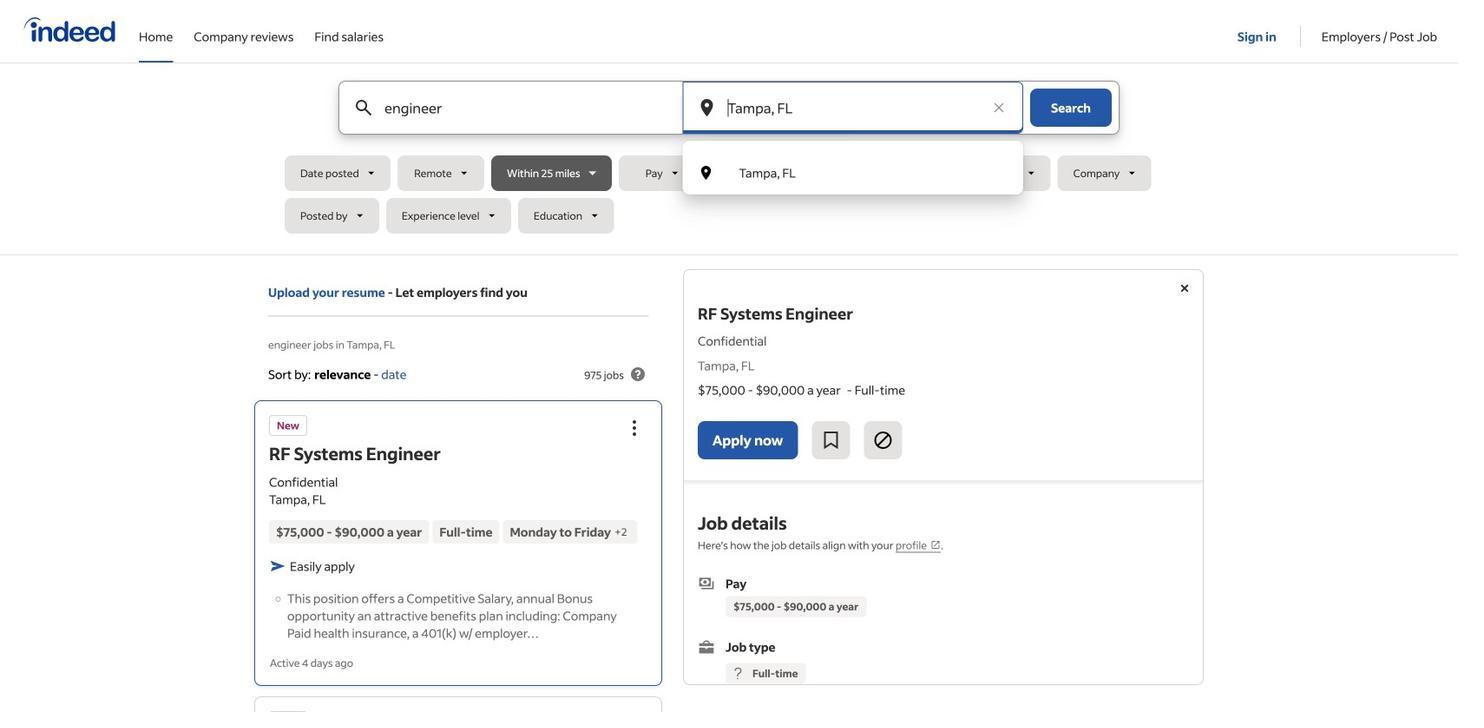Task type: describe. For each thing, give the bounding box(es) containing it.
not interested image
[[873, 430, 894, 451]]

save this job image
[[821, 430, 842, 451]]

missing qualification image
[[730, 666, 746, 681]]

search: Job title, keywords, or company text field
[[381, 82, 653, 134]]



Task type: vqa. For each thing, say whether or not it's contained in the screenshot.
Missing Qualification icon at the right bottom of the page
yes



Task type: locate. For each thing, give the bounding box(es) containing it.
clear location input image
[[991, 99, 1008, 116]]

Edit location text field
[[725, 82, 982, 134]]

help icon image
[[628, 364, 649, 385]]

job preferences (opens in a new window) image
[[931, 540, 941, 550]]

close job details image
[[1175, 278, 1196, 299]]

None search field
[[285, 81, 1174, 241]]

job actions for rf systems engineer is collapsed image
[[624, 418, 645, 438]]



